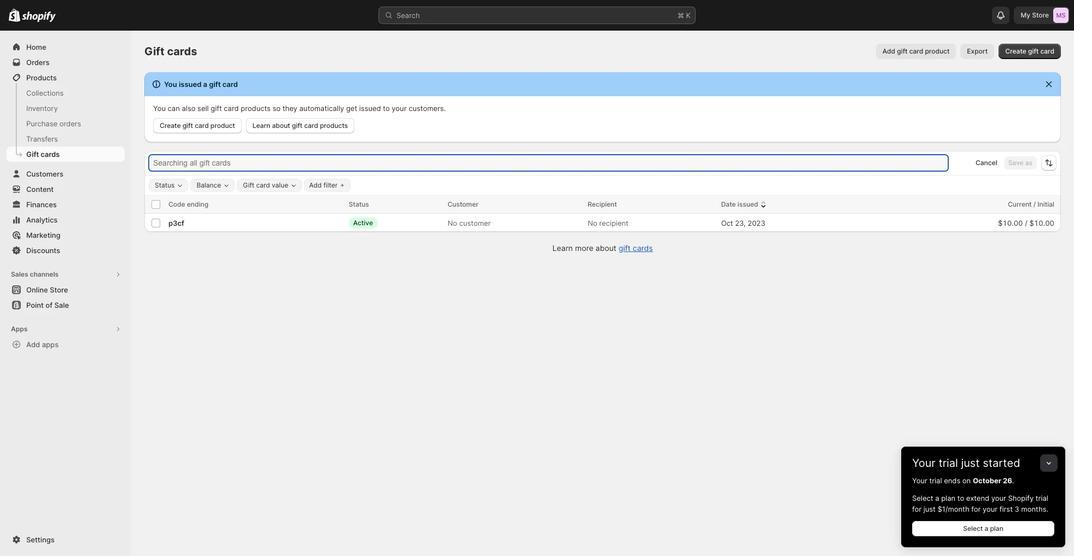 Task type: describe. For each thing, give the bounding box(es) containing it.
orders
[[26, 58, 49, 67]]

select for select a plan
[[963, 525, 983, 533]]

search
[[397, 11, 420, 20]]

select a plan link
[[912, 521, 1055, 537]]

your for your trial ends on october 26 .
[[912, 476, 928, 485]]

you can also sell gift card products so they automatically get issued to your customers.
[[153, 104, 446, 113]]

collections
[[26, 89, 64, 97]]

settings
[[26, 536, 55, 544]]

2 vertical spatial your
[[983, 505, 998, 514]]

your trial just started element
[[901, 475, 1066, 548]]

online store button
[[0, 282, 131, 298]]

2 for from the left
[[972, 505, 981, 514]]

issued for date
[[738, 200, 758, 208]]

0 vertical spatial gift cards
[[144, 45, 197, 58]]

products link
[[7, 70, 125, 85]]

card inside 'link'
[[195, 121, 209, 130]]

sale
[[54, 301, 69, 310]]

0 horizontal spatial shopify image
[[9, 9, 20, 22]]

products
[[26, 73, 57, 82]]

analytics
[[26, 216, 58, 224]]

cancel button
[[971, 156, 1002, 170]]

date issued button
[[721, 199, 769, 210]]

create for create gift card product
[[160, 121, 181, 130]]

export button
[[961, 44, 995, 59]]

value
[[272, 181, 288, 189]]

1 $10.00 from the left
[[998, 219, 1023, 227]]

no recipient
[[588, 219, 629, 227]]

shopify
[[1008, 494, 1034, 503]]

0 horizontal spatial gift cards
[[26, 150, 60, 159]]

p3cf link
[[168, 219, 184, 227]]

oct
[[721, 219, 733, 227]]

ends
[[944, 476, 961, 485]]

$10.00 / $10.00
[[998, 219, 1055, 227]]

sales channels
[[11, 270, 59, 278]]

point of sale
[[26, 301, 69, 310]]

p3cf
[[168, 219, 184, 227]]

add for add gift card product
[[883, 47, 895, 55]]

add gift card product link
[[876, 44, 956, 59]]

purchase
[[26, 119, 57, 128]]

recipient
[[599, 219, 629, 227]]

customer button
[[448, 199, 489, 210]]

gift cards link
[[7, 147, 125, 162]]

more
[[575, 243, 594, 253]]

extend
[[966, 494, 990, 503]]

card inside "dropdown button"
[[256, 181, 270, 189]]

transfers
[[26, 135, 58, 143]]

0 horizontal spatial a
[[203, 80, 207, 89]]

discounts link
[[7, 243, 125, 258]]

add gift card product
[[883, 47, 950, 55]]

/ for $10.00
[[1025, 219, 1028, 227]]

cancel
[[976, 159, 998, 167]]

to inside the select a plan to extend your shopify trial for just $1/month for your first 3 months.
[[958, 494, 964, 503]]

analytics link
[[7, 212, 125, 228]]

your trial just started button
[[901, 447, 1066, 470]]

balance button
[[191, 179, 234, 191]]

purchase orders
[[26, 119, 81, 128]]

select a plan
[[963, 525, 1004, 533]]

my store
[[1021, 11, 1049, 19]]

my
[[1021, 11, 1031, 19]]

purchase orders link
[[7, 116, 125, 131]]

1 vertical spatial your
[[992, 494, 1006, 503]]

gift cards link
[[619, 243, 653, 253]]

point of sale button
[[0, 298, 131, 313]]

select for select a plan to extend your shopify trial for just $1/month for your first 3 months.
[[912, 494, 933, 503]]

your trial just started
[[912, 457, 1020, 470]]

learn more about gift cards
[[553, 243, 653, 253]]

inventory
[[26, 104, 58, 113]]

on
[[963, 476, 971, 485]]

apps
[[11, 325, 28, 333]]

create for create gift card
[[1006, 47, 1027, 55]]

your trial ends on october 26 .
[[912, 476, 1014, 485]]

your for your trial just started
[[912, 457, 936, 470]]

recipient
[[588, 200, 617, 208]]

1 vertical spatial products
[[320, 121, 348, 130]]

1 vertical spatial status
[[349, 200, 369, 208]]

content link
[[7, 182, 125, 197]]

code ending button
[[168, 199, 219, 210]]

1 for from the left
[[912, 505, 922, 514]]

online
[[26, 286, 48, 294]]

marketing link
[[7, 228, 125, 243]]

initial
[[1038, 200, 1055, 208]]

collections link
[[7, 85, 125, 101]]

1 horizontal spatial about
[[596, 243, 617, 253]]

select a plan to extend your shopify trial for just $1/month for your first 3 months.
[[912, 494, 1049, 514]]

customers
[[26, 170, 63, 178]]

Searching all gift cards field
[[150, 156, 947, 170]]

$1/month
[[938, 505, 970, 514]]

gift card value
[[243, 181, 288, 189]]

create gift card link
[[999, 44, 1061, 59]]

cards inside gift cards link
[[41, 150, 60, 159]]

1 horizontal spatial cards
[[167, 45, 197, 58]]

0 horizontal spatial gift
[[26, 150, 39, 159]]

months.
[[1021, 505, 1049, 514]]

code
[[168, 200, 185, 208]]

active
[[353, 219, 373, 227]]

inventory link
[[7, 101, 125, 116]]

point
[[26, 301, 44, 310]]

add for add apps
[[26, 340, 40, 349]]

a for select a plan
[[985, 525, 989, 533]]

store for online store
[[50, 286, 68, 294]]

2 $10.00 from the left
[[1030, 219, 1055, 227]]

learn about gift card products link
[[246, 118, 355, 133]]



Task type: locate. For each thing, give the bounding box(es) containing it.
current / initial
[[1008, 200, 1055, 208]]

1 horizontal spatial add
[[309, 181, 322, 189]]

0 horizontal spatial status
[[155, 181, 175, 189]]

1 vertical spatial gift
[[26, 150, 39, 159]]

3
[[1015, 505, 1019, 514]]

$10.00
[[998, 219, 1023, 227], [1030, 219, 1055, 227]]

about
[[272, 121, 290, 130], [596, 243, 617, 253]]

my store image
[[1054, 8, 1069, 23]]

you up can
[[164, 80, 177, 89]]

to
[[383, 104, 390, 113], [958, 494, 964, 503]]

a up $1/month
[[935, 494, 939, 503]]

0 horizontal spatial to
[[383, 104, 390, 113]]

your left ends at right bottom
[[912, 476, 928, 485]]

/ inside button
[[1034, 200, 1036, 208]]

1 horizontal spatial to
[[958, 494, 964, 503]]

trial for just
[[939, 457, 958, 470]]

a for select a plan to extend your shopify trial for just $1/month for your first 3 months.
[[935, 494, 939, 503]]

2 horizontal spatial a
[[985, 525, 989, 533]]

0 vertical spatial you
[[164, 80, 177, 89]]

1 horizontal spatial products
[[320, 121, 348, 130]]

0 horizontal spatial plan
[[941, 494, 956, 503]]

status inside dropdown button
[[155, 181, 175, 189]]

about down so
[[272, 121, 290, 130]]

for left $1/month
[[912, 505, 922, 514]]

sales
[[11, 270, 28, 278]]

issued inside button
[[738, 200, 758, 208]]

products down automatically
[[320, 121, 348, 130]]

settings link
[[7, 532, 125, 548]]

no down recipient
[[588, 219, 597, 227]]

gift cards
[[144, 45, 197, 58], [26, 150, 60, 159]]

1 horizontal spatial issued
[[359, 104, 381, 113]]

1 horizontal spatial $10.00
[[1030, 219, 1055, 227]]

1 no from the left
[[448, 219, 457, 227]]

0 horizontal spatial product
[[211, 121, 235, 130]]

sell
[[198, 104, 209, 113]]

add for add filter
[[309, 181, 322, 189]]

store for my store
[[1032, 11, 1049, 19]]

1 horizontal spatial plan
[[990, 525, 1004, 533]]

0 vertical spatial a
[[203, 80, 207, 89]]

learn for learn more about gift cards
[[553, 243, 573, 253]]

0 vertical spatial plan
[[941, 494, 956, 503]]

1 horizontal spatial product
[[925, 47, 950, 55]]

plan down "first"
[[990, 525, 1004, 533]]

finances link
[[7, 197, 125, 212]]

trial inside dropdown button
[[939, 457, 958, 470]]

2 horizontal spatial issued
[[738, 200, 758, 208]]

started
[[983, 457, 1020, 470]]

apps button
[[7, 322, 125, 337]]

select down your trial ends on october 26 .
[[912, 494, 933, 503]]

product for add gift card product
[[925, 47, 950, 55]]

gift cards up you issued a gift card
[[144, 45, 197, 58]]

1 horizontal spatial /
[[1034, 200, 1036, 208]]

2 your from the top
[[912, 476, 928, 485]]

trial inside the select a plan to extend your shopify trial for just $1/month for your first 3 months.
[[1036, 494, 1049, 503]]

1 vertical spatial cards
[[41, 150, 60, 159]]

0 vertical spatial store
[[1032, 11, 1049, 19]]

create inside 'link'
[[160, 121, 181, 130]]

just inside dropdown button
[[961, 457, 980, 470]]

1 vertical spatial a
[[935, 494, 939, 503]]

1 vertical spatial about
[[596, 243, 617, 253]]

0 vertical spatial status
[[155, 181, 175, 189]]

learn for learn about gift card products
[[253, 121, 270, 130]]

2 horizontal spatial add
[[883, 47, 895, 55]]

product inside 'link'
[[211, 121, 235, 130]]

add filter
[[309, 181, 338, 189]]

select down the select a plan to extend your shopify trial for just $1/month for your first 3 months.
[[963, 525, 983, 533]]

product for create gift card product
[[211, 121, 235, 130]]

$10.00 down the current
[[998, 219, 1023, 227]]

1 horizontal spatial select
[[963, 525, 983, 533]]

add apps button
[[7, 337, 125, 352]]

0 vertical spatial product
[[925, 47, 950, 55]]

your up "first"
[[992, 494, 1006, 503]]

2 horizontal spatial gift
[[243, 181, 254, 189]]

october
[[973, 476, 1002, 485]]

just inside the select a plan to extend your shopify trial for just $1/month for your first 3 months.
[[924, 505, 936, 514]]

status up active at the top
[[349, 200, 369, 208]]

issued up also
[[179, 80, 201, 89]]

1 vertical spatial add
[[309, 181, 322, 189]]

gift card value button
[[238, 179, 301, 191]]

just up on
[[961, 457, 980, 470]]

store inside button
[[50, 286, 68, 294]]

plan
[[941, 494, 956, 503], [990, 525, 1004, 533]]

also
[[182, 104, 196, 113]]

0 horizontal spatial just
[[924, 505, 936, 514]]

your left customers.
[[392, 104, 407, 113]]

point of sale link
[[7, 298, 125, 313]]

0 horizontal spatial store
[[50, 286, 68, 294]]

customers.
[[409, 104, 446, 113]]

add apps
[[26, 340, 59, 349]]

your up your trial ends on october 26 .
[[912, 457, 936, 470]]

can
[[168, 104, 180, 113]]

0 horizontal spatial select
[[912, 494, 933, 503]]

for down extend
[[972, 505, 981, 514]]

create gift card product link
[[153, 118, 242, 133]]

plan up $1/month
[[941, 494, 956, 503]]

no customer
[[448, 219, 491, 227]]

gift cards down transfers
[[26, 150, 60, 159]]

trial up ends at right bottom
[[939, 457, 958, 470]]

gift
[[144, 45, 165, 58], [26, 150, 39, 159], [243, 181, 254, 189]]

create down can
[[160, 121, 181, 130]]

learn about gift card products
[[253, 121, 348, 130]]

/ down current / initial
[[1025, 219, 1028, 227]]

online store link
[[7, 282, 125, 298]]

1 vertical spatial just
[[924, 505, 936, 514]]

select inside the select a plan to extend your shopify trial for just $1/month for your first 3 months.
[[912, 494, 933, 503]]

1 vertical spatial store
[[50, 286, 68, 294]]

2 horizontal spatial cards
[[633, 243, 653, 253]]

1 horizontal spatial for
[[972, 505, 981, 514]]

status button
[[149, 179, 188, 191]]

1 vertical spatial you
[[153, 104, 166, 113]]

you
[[164, 80, 177, 89], [153, 104, 166, 113]]

0 vertical spatial create
[[1006, 47, 1027, 55]]

channels
[[30, 270, 59, 278]]

0 vertical spatial just
[[961, 457, 980, 470]]

2 no from the left
[[588, 219, 597, 227]]

a down the select a plan to extend your shopify trial for just $1/month for your first 3 months.
[[985, 525, 989, 533]]

trial up months.
[[1036, 494, 1049, 503]]

learn down you can also sell gift card products so they automatically get issued to your customers.
[[253, 121, 270, 130]]

1 vertical spatial trial
[[930, 476, 942, 485]]

1 vertical spatial plan
[[990, 525, 1004, 533]]

1 vertical spatial issued
[[359, 104, 381, 113]]

2 vertical spatial add
[[26, 340, 40, 349]]

trial left ends at right bottom
[[930, 476, 942, 485]]

products left so
[[241, 104, 271, 113]]

2 vertical spatial cards
[[633, 243, 653, 253]]

create down the my
[[1006, 47, 1027, 55]]

0 horizontal spatial add
[[26, 340, 40, 349]]

add inside dropdown button
[[309, 181, 322, 189]]

0 horizontal spatial no
[[448, 219, 457, 227]]

1 vertical spatial learn
[[553, 243, 573, 253]]

0 vertical spatial products
[[241, 104, 271, 113]]

$10.00 down initial
[[1030, 219, 1055, 227]]

status
[[155, 181, 175, 189], [349, 200, 369, 208]]

issued for you
[[179, 80, 201, 89]]

0 vertical spatial add
[[883, 47, 895, 55]]

of
[[46, 301, 52, 310]]

issued up oct 23, 2023
[[738, 200, 758, 208]]

/ for current
[[1034, 200, 1036, 208]]

trial for ends
[[930, 476, 942, 485]]

store up sale
[[50, 286, 68, 294]]

plan for select a plan
[[990, 525, 1004, 533]]

you issued a gift card
[[164, 80, 238, 89]]

/ left initial
[[1034, 200, 1036, 208]]

your inside dropdown button
[[912, 457, 936, 470]]

1 vertical spatial your
[[912, 476, 928, 485]]

0 horizontal spatial for
[[912, 505, 922, 514]]

no for no customer
[[448, 219, 457, 227]]

add inside button
[[26, 340, 40, 349]]

so
[[273, 104, 281, 113]]

1 horizontal spatial learn
[[553, 243, 573, 253]]

0 vertical spatial your
[[392, 104, 407, 113]]

transfers link
[[7, 131, 125, 147]]

0 vertical spatial about
[[272, 121, 290, 130]]

0 horizontal spatial cards
[[41, 150, 60, 159]]

learn left more
[[553, 243, 573, 253]]

oct 23, 2023
[[721, 219, 766, 227]]

create gift card product
[[160, 121, 235, 130]]

0 horizontal spatial create
[[160, 121, 181, 130]]

learn
[[253, 121, 270, 130], [553, 243, 573, 253]]

home
[[26, 43, 46, 51]]

1 vertical spatial product
[[211, 121, 235, 130]]

a inside select a plan link
[[985, 525, 989, 533]]

product down you issued a gift card
[[211, 121, 235, 130]]

for
[[912, 505, 922, 514], [972, 505, 981, 514]]

just
[[961, 457, 980, 470], [924, 505, 936, 514]]

gift inside "dropdown button"
[[243, 181, 254, 189]]

2 vertical spatial gift
[[243, 181, 254, 189]]

1 vertical spatial gift cards
[[26, 150, 60, 159]]

marketing
[[26, 231, 60, 240]]

1 horizontal spatial no
[[588, 219, 597, 227]]

⌘
[[678, 11, 684, 20]]

date issued
[[721, 200, 758, 208]]

1 horizontal spatial store
[[1032, 11, 1049, 19]]

0 vertical spatial learn
[[253, 121, 270, 130]]

0 vertical spatial cards
[[167, 45, 197, 58]]

0 horizontal spatial learn
[[253, 121, 270, 130]]

1 horizontal spatial shopify image
[[22, 11, 56, 22]]

0 vertical spatial your
[[912, 457, 936, 470]]

1 your from the top
[[912, 457, 936, 470]]

online store
[[26, 286, 68, 294]]

store right the my
[[1032, 11, 1049, 19]]

2 vertical spatial issued
[[738, 200, 758, 208]]

0 horizontal spatial $10.00
[[998, 219, 1023, 227]]

add filter button
[[304, 179, 351, 192]]

1 horizontal spatial a
[[935, 494, 939, 503]]

1 horizontal spatial just
[[961, 457, 980, 470]]

home link
[[7, 39, 125, 55]]

0 horizontal spatial issued
[[179, 80, 201, 89]]

0 horizontal spatial products
[[241, 104, 271, 113]]

status up code
[[155, 181, 175, 189]]

0 horizontal spatial about
[[272, 121, 290, 130]]

a inside the select a plan to extend your shopify trial for just $1/month for your first 3 months.
[[935, 494, 939, 503]]

1 vertical spatial /
[[1025, 219, 1028, 227]]

0 vertical spatial /
[[1034, 200, 1036, 208]]

1 horizontal spatial status
[[349, 200, 369, 208]]

just left $1/month
[[924, 505, 936, 514]]

1 vertical spatial create
[[160, 121, 181, 130]]

finances
[[26, 200, 57, 209]]

apps
[[42, 340, 59, 349]]

no
[[448, 219, 457, 227], [588, 219, 597, 227]]

get
[[346, 104, 357, 113]]

create gift card
[[1006, 47, 1055, 55]]

⌘ k
[[678, 11, 691, 20]]

plan inside the select a plan to extend your shopify trial for just $1/month for your first 3 months.
[[941, 494, 956, 503]]

current
[[1008, 200, 1032, 208]]

plan for select a plan to extend your shopify trial for just $1/month for your first 3 months.
[[941, 494, 956, 503]]

no down customer
[[448, 219, 457, 227]]

about right more
[[596, 243, 617, 253]]

card
[[910, 47, 923, 55], [1041, 47, 1055, 55], [223, 80, 238, 89], [224, 104, 239, 113], [195, 121, 209, 130], [304, 121, 318, 130], [256, 181, 270, 189]]

first
[[1000, 505, 1013, 514]]

shopify image
[[9, 9, 20, 22], [22, 11, 56, 22]]

you left can
[[153, 104, 166, 113]]

no for no recipient
[[588, 219, 597, 227]]

you for you can also sell gift card products so they automatically get issued to your customers.
[[153, 104, 166, 113]]

1 horizontal spatial gift
[[144, 45, 165, 58]]

0 vertical spatial gift
[[144, 45, 165, 58]]

26
[[1003, 476, 1012, 485]]

your left "first"
[[983, 505, 998, 514]]

you for you issued a gift card
[[164, 80, 177, 89]]

0 vertical spatial select
[[912, 494, 933, 503]]

2 vertical spatial trial
[[1036, 494, 1049, 503]]

0 vertical spatial issued
[[179, 80, 201, 89]]

date
[[721, 200, 736, 208]]

0 vertical spatial trial
[[939, 457, 958, 470]]

1 vertical spatial select
[[963, 525, 983, 533]]

issued right get at the top left of the page
[[359, 104, 381, 113]]

a up sell
[[203, 80, 207, 89]]

23,
[[735, 219, 746, 227]]

code ending
[[168, 200, 208, 208]]

0 horizontal spatial /
[[1025, 219, 1028, 227]]

select
[[912, 494, 933, 503], [963, 525, 983, 533]]

2 vertical spatial a
[[985, 525, 989, 533]]

filter
[[324, 181, 338, 189]]

1 vertical spatial to
[[958, 494, 964, 503]]

a
[[203, 80, 207, 89], [935, 494, 939, 503], [985, 525, 989, 533]]

to up $1/month
[[958, 494, 964, 503]]

product left export
[[925, 47, 950, 55]]

gift inside 'link'
[[183, 121, 193, 130]]

balance
[[197, 181, 221, 189]]

products
[[241, 104, 271, 113], [320, 121, 348, 130]]

customer
[[448, 200, 479, 208]]

1 horizontal spatial create
[[1006, 47, 1027, 55]]

automatically
[[299, 104, 344, 113]]

1 horizontal spatial gift cards
[[144, 45, 197, 58]]

0 vertical spatial to
[[383, 104, 390, 113]]

to right get at the top left of the page
[[383, 104, 390, 113]]



Task type: vqa. For each thing, say whether or not it's contained in the screenshot.
Apps button
yes



